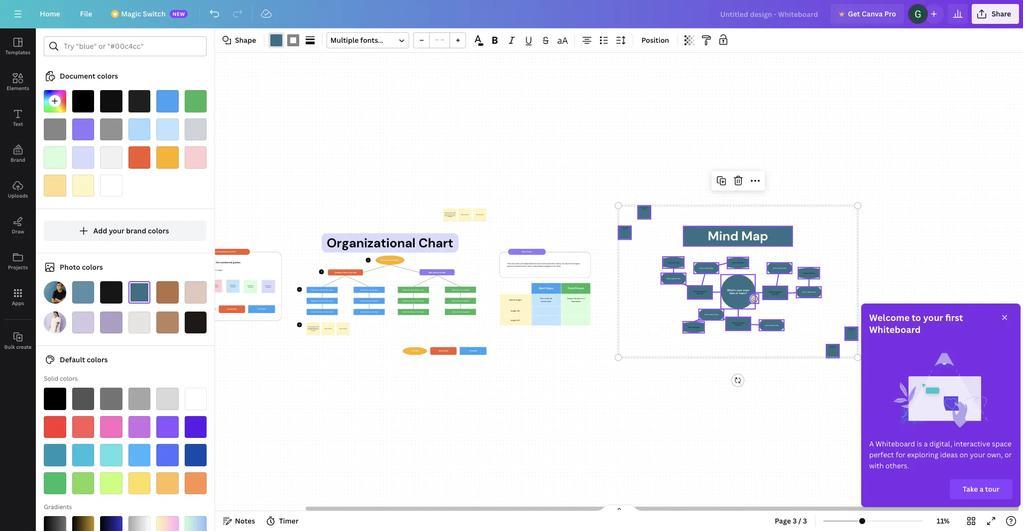 Task type: describe. For each thing, give the bounding box(es) containing it.
brand button
[[0, 136, 36, 172]]

0 vertical spatial with
[[210, 261, 215, 264]]

perfect
[[869, 450, 894, 460]]

#a9daff image
[[128, 118, 150, 140]]

switch
[[143, 9, 166, 18]]

colors inside "add your brand colors" button
[[148, 226, 169, 236]]

others.
[[886, 461, 909, 471]]

#f1f1f1 image
[[100, 146, 122, 169]]

#3ab85c image
[[184, 90, 207, 112]]

person
[[575, 287, 584, 290]]

is
[[917, 439, 922, 449]]

draw button
[[0, 208, 36, 243]]

light gray #d9d9d9 image
[[156, 388, 178, 410]]

get canva pro button
[[831, 4, 904, 24]]

colors for photo colors
[[82, 262, 103, 272]]

task
[[577, 298, 581, 300]]

digital,
[[929, 439, 952, 449]]

violet #5e17eb image
[[184, 416, 207, 438]]

get
[[197, 261, 200, 264]]

or
[[1005, 450, 1012, 460]]

use
[[191, 269, 194, 271]]

add an insight turn it into an action item
[[509, 298, 552, 303]]

whiteboard
[[207, 269, 217, 271]]

linear gradient 90°: #cdffd8, #94b9ff image
[[184, 516, 207, 531]]

a inside a whiteboard is a digital, interactive space perfect for exploring ideas on your own, or with others.
[[924, 439, 928, 449]]

first
[[945, 312, 963, 324]]

bulk
[[4, 344, 15, 351]]

file
[[80, 9, 92, 18]]

shape
[[235, 35, 256, 45]]

#100f0d image
[[100, 90, 122, 112]]

numbered
[[220, 261, 232, 264]]

let's
[[191, 261, 196, 264]]

Try "blue" or "#00c4cc" search field
[[64, 37, 200, 56]]

text button
[[0, 100, 36, 136]]

linear gradient 90°: #000000, #c89116 image
[[72, 516, 94, 531]]

add your brand colors
[[93, 226, 169, 236]]

document
[[60, 71, 95, 81]]

#2
[[517, 310, 520, 312]]

home link
[[32, 4, 68, 24]]

pro
[[885, 9, 896, 18]]

get
[[848, 9, 860, 18]]

apps
[[12, 300, 24, 307]]

linear gradient 90°: #000000, #3533cd image
[[100, 516, 122, 531]]

canva assistant image
[[994, 482, 1006, 494]]

elements button
[[0, 64, 36, 100]]

own,
[[987, 450, 1003, 460]]

next steps point person
[[539, 287, 584, 290]]

home
[[40, 9, 60, 18]]

linear gradient 90°: #000000, #c89116 image
[[72, 516, 94, 531]]

welcome to your first whiteboard
[[869, 312, 963, 336]]

white #ffffff image
[[184, 388, 207, 410]]

page 3 / 3
[[775, 516, 807, 526]]

your inside button
[[109, 226, 124, 236]]

multiple fonts… button
[[327, 32, 409, 48]]

#ffffff image
[[100, 175, 122, 197]]

insight for insight #3
[[511, 320, 517, 322]]

colors for document colors
[[97, 71, 118, 81]]

notes
[[235, 516, 255, 526]]

solid colors
[[44, 374, 78, 383]]

on
[[960, 450, 968, 460]]

welcome
[[869, 312, 910, 324]]

0 vertical spatial #868686 image
[[288, 34, 299, 46]]

templates
[[5, 49, 30, 56]]

whiteboard inside welcome to your first whiteboard
[[869, 324, 921, 336]]

magenta #cb6ce6 image
[[128, 416, 150, 438]]

steps
[[546, 287, 553, 290]]

yellow #ffde59 image
[[128, 472, 150, 494]]

linear gradient 90°: #000000, #737373 image
[[44, 516, 66, 531]]

page
[[775, 516, 791, 526]]

solid
[[44, 374, 58, 383]]

a whiteboard is a digital, interactive space perfect for exploring ideas on your own, or with others.
[[869, 439, 1012, 471]]

multiple
[[330, 35, 359, 45]]

get canva pro
[[848, 9, 896, 18]]

apps button
[[0, 279, 36, 315]]

assign
[[567, 298, 573, 300]]

an image of a hand placing a sticky note on a whiteboard image
[[869, 344, 1013, 439]]

bulk create
[[4, 344, 32, 351]]

magic!
[[217, 269, 223, 271]]

add for add your brand colors
[[93, 226, 107, 236]]

#ffb001 image
[[156, 146, 178, 169]]

#ffffff image
[[100, 175, 122, 197]]

#e7e4e3 image
[[128, 311, 150, 334]]

use these to create whiteboard magic!
[[191, 269, 223, 271]]

default colors
[[60, 355, 108, 364]]

fonts…
[[360, 35, 383, 45]]

2 3 from the left
[[803, 516, 807, 526]]

#e7e4e3 image
[[128, 311, 150, 334]]

photo
[[60, 262, 80, 272]]

#929292 image
[[100, 118, 122, 140]]

into
[[546, 298, 550, 300]]

interactive
[[954, 439, 990, 449]]

it
[[544, 298, 546, 300]]

draw
[[12, 228, 24, 235]]

share button
[[972, 4, 1019, 24]]

#a9daff image
[[128, 118, 150, 140]]

#d5fddb image
[[44, 146, 66, 169]]

#100f0d image
[[100, 90, 122, 112]]

linear gradient 90°: #000000, #3533cd image
[[100, 516, 122, 531]]

#929292 image
[[100, 118, 122, 140]]

bright red #ff3131 image
[[44, 416, 66, 438]]

insight
[[516, 299, 522, 301]]

lime #c1ff72 image
[[100, 472, 122, 494]]

magenta #cb6ce6 image
[[128, 416, 150, 438]]

linear gradient 90°: #cdffd8, #94b9ff image
[[184, 516, 207, 531]]

projects
[[8, 264, 28, 271]]

add for add an insight turn it into an action item
[[509, 299, 513, 301]]

a inside assign the task to a teammate
[[583, 298, 585, 300]]

#1f1816 image
[[184, 311, 207, 334]]

the inside assign the task to a teammate
[[573, 298, 576, 300]]



Task type: vqa. For each thing, say whether or not it's contained in the screenshot.
Manage
no



Task type: locate. For each thing, give the bounding box(es) containing it.
colors right default
[[87, 355, 108, 364]]

1 horizontal spatial with
[[869, 461, 884, 471]]

11% button
[[927, 513, 959, 529]]

yellow #ffde59 image
[[128, 472, 150, 494]]

#868686 image
[[44, 118, 66, 140]]

1 vertical spatial with
[[869, 461, 884, 471]]

canva
[[862, 9, 883, 18]]

magic switch
[[121, 9, 166, 18]]

action
[[541, 300, 547, 303]]

0 horizontal spatial 3
[[793, 516, 797, 526]]

0 vertical spatial whiteboard
[[869, 324, 921, 336]]

0 vertical spatial insight
[[511, 310, 517, 312]]

– – number field
[[433, 35, 447, 46]]

1 insight from the top
[[511, 310, 517, 312]]

#fff5c3 image
[[72, 175, 94, 197], [72, 175, 94, 197]]

your down interactive
[[970, 450, 985, 460]]

royal blue #5271ff image
[[156, 444, 178, 466], [156, 444, 178, 466]]

0 horizontal spatial #868686 image
[[44, 118, 66, 140]]

0 horizontal spatial a
[[583, 298, 585, 300]]

light blue #38b6ff image
[[128, 444, 150, 466], [128, 444, 150, 466]]

insight
[[511, 310, 517, 312], [511, 320, 517, 322]]

bright red #ff3131 image
[[44, 416, 66, 438]]

create inside button
[[16, 344, 32, 351]]

to right these
[[199, 269, 201, 271]]

0 horizontal spatial add
[[93, 226, 107, 236]]

#868686 image
[[288, 34, 299, 46], [44, 118, 66, 140]]

take a tour button
[[950, 479, 1013, 499]]

photo colors
[[60, 262, 103, 272]]

#316f86 image
[[271, 34, 283, 46], [271, 34, 283, 46], [128, 281, 150, 303]]

#3
[[517, 320, 520, 322]]

for
[[896, 450, 906, 460]]

the up teammate
[[573, 298, 576, 300]]

#ba8360 image
[[156, 311, 178, 334], [156, 311, 178, 334]]

peach #ffbd59 image
[[156, 472, 178, 494], [156, 472, 178, 494]]

bulk create button
[[0, 323, 36, 359]]

notes button
[[219, 513, 259, 529]]

#d1c8e4 image
[[72, 311, 94, 334]]

whiteboard inside a whiteboard is a digital, interactive space perfect for exploring ideas on your own, or with others.
[[876, 439, 915, 449]]

#f1f1f1 image
[[100, 146, 122, 169]]

violet #5e17eb image
[[184, 416, 207, 438]]

3 right "/"
[[803, 516, 807, 526]]

tour
[[985, 484, 1000, 494]]

0 horizontal spatial your
[[109, 226, 124, 236]]

a right the task
[[583, 298, 585, 300]]

#d1c8e4 image
[[72, 311, 94, 334]]

add inside button
[[93, 226, 107, 236]]

colors right brand at the left top
[[148, 226, 169, 236]]

2 horizontal spatial a
[[980, 484, 984, 494]]

black #000000 image
[[44, 388, 66, 410], [44, 388, 66, 410]]

#cfd3da image
[[184, 118, 207, 140]]

an left insight
[[513, 299, 515, 301]]

Design title text field
[[712, 4, 827, 24]]

#d5fddb image
[[44, 146, 66, 169]]

colors up #100f0d image
[[97, 71, 118, 81]]

1 horizontal spatial a
[[924, 439, 928, 449]]

2 vertical spatial to
[[912, 312, 921, 324]]

2 horizontal spatial your
[[970, 450, 985, 460]]

#1f1816 image
[[184, 311, 207, 334]]

lime #c1ff72 image
[[100, 472, 122, 494]]

your left first
[[923, 312, 943, 324]]

1 horizontal spatial 3
[[803, 516, 807, 526]]

2 insight from the top
[[511, 320, 517, 322]]

/
[[798, 516, 801, 526]]

with
[[210, 261, 215, 264], [869, 461, 884, 471]]

1 horizontal spatial your
[[923, 312, 943, 324]]

#bfe4ff image
[[156, 118, 178, 140], [156, 118, 178, 140]]

0 vertical spatial add
[[93, 226, 107, 236]]

#d7daff image
[[72, 146, 94, 169], [72, 146, 94, 169]]

a
[[583, 298, 585, 300], [924, 439, 928, 449], [980, 484, 984, 494]]

1 vertical spatial create
[[16, 344, 32, 351]]

aqua blue #0cc0df image
[[72, 444, 94, 466]]

a
[[869, 439, 874, 449]]

0 horizontal spatial the
[[216, 261, 219, 264]]

1 vertical spatial the
[[573, 298, 576, 300]]

a inside button
[[980, 484, 984, 494]]

#000000 image
[[72, 90, 94, 112], [72, 90, 94, 112]]

uploads
[[8, 192, 28, 199]]

#e2c7bc image
[[184, 281, 207, 303]]

position button
[[638, 32, 673, 48]]

colors right photo
[[82, 262, 103, 272]]

2 vertical spatial your
[[970, 450, 985, 460]]

1 3 from the left
[[793, 516, 797, 526]]

your inside a whiteboard is a digital, interactive space perfect for exploring ideas on your own, or with others.
[[970, 450, 985, 460]]

position
[[642, 35, 669, 45]]

side panel tab list
[[0, 28, 36, 359]]

0 horizontal spatial to
[[199, 269, 201, 271]]

0 vertical spatial to
[[199, 269, 201, 271]]

take a tour
[[963, 484, 1000, 494]]

dark turquoise #0097b2 image
[[44, 444, 66, 466], [44, 444, 66, 466]]

grass green #7ed957 image
[[72, 472, 94, 494], [72, 472, 94, 494]]

turquoise blue #5ce1e6 image
[[100, 444, 122, 466]]

group
[[413, 32, 466, 48]]

to right the task
[[581, 298, 583, 300]]

0 horizontal spatial create
[[16, 344, 32, 351]]

the up "magic!"
[[216, 261, 219, 264]]

3
[[793, 516, 797, 526], [803, 516, 807, 526]]

colors for default colors
[[87, 355, 108, 364]]

elements
[[7, 85, 29, 92]]

coral red #ff5757 image
[[72, 416, 94, 438], [72, 416, 94, 438]]

insight for insight #2
[[511, 310, 517, 312]]

#b27146 image
[[156, 281, 178, 303], [156, 281, 178, 303]]

#588ea5 image
[[72, 281, 94, 303]]

a right "is"
[[924, 439, 928, 449]]

0 vertical spatial the
[[216, 261, 219, 264]]

exploring
[[907, 450, 939, 460]]

create right these
[[202, 269, 207, 271]]

add left brand at the left top
[[93, 226, 107, 236]]

gray #a6a6a6 image
[[128, 388, 150, 410], [128, 388, 150, 410]]

#f4592f image
[[128, 146, 150, 169], [128, 146, 150, 169]]

1 horizontal spatial to
[[581, 298, 583, 300]]

#868686 image right shape
[[288, 34, 299, 46]]

timer button
[[263, 513, 302, 529]]

whiteboard
[[869, 324, 921, 336], [876, 439, 915, 449]]

2 horizontal spatial to
[[912, 312, 921, 324]]

#e2c7bc image
[[184, 281, 207, 303]]

#ffffff, #000000 image
[[473, 43, 484, 46]]

insight left #2
[[511, 310, 517, 312]]

space
[[992, 439, 1012, 449]]

create right bulk at the bottom of page
[[16, 344, 32, 351]]

an right into
[[550, 298, 552, 300]]

1 vertical spatial #868686 image
[[44, 118, 66, 140]]

orange #ff914d image
[[184, 472, 207, 494], [184, 472, 207, 494]]

let's get started with the numbered guides.
[[191, 261, 241, 264]]

#ffdc90 image
[[44, 175, 66, 197]]

0 vertical spatial your
[[109, 226, 124, 236]]

projects button
[[0, 243, 36, 279]]

linear gradient 90°: #000000, #737373 image
[[44, 516, 66, 531]]

page 3 / 3 button
[[771, 513, 811, 529]]

show pages image
[[595, 504, 643, 512]]

#171517 image
[[100, 281, 122, 303], [100, 281, 122, 303]]

purple #8c52ff image
[[156, 416, 178, 438], [156, 416, 178, 438]]

started
[[201, 261, 210, 264]]

dark gray #545454 image
[[72, 388, 94, 410]]

to
[[199, 269, 201, 271], [581, 298, 583, 300], [912, 312, 921, 324]]

#ae9dc7 image
[[100, 311, 122, 334], [100, 311, 122, 334]]

#3ab85c image
[[184, 90, 207, 112]]

these
[[194, 269, 199, 271]]

3 left "/"
[[793, 516, 797, 526]]

gray #737373 image
[[100, 388, 122, 410], [100, 388, 122, 410]]

1 horizontal spatial #868686 image
[[288, 34, 299, 46]]

take
[[963, 484, 978, 494]]

add a new color image
[[44, 90, 66, 112], [44, 90, 66, 112]]

cobalt blue #004aad image
[[184, 444, 207, 466], [184, 444, 207, 466]]

#ffdc90 image
[[44, 175, 66, 197]]

share
[[992, 9, 1011, 18]]

templates button
[[0, 28, 36, 64]]

#ffccd2 image
[[184, 146, 207, 169], [184, 146, 207, 169]]

#588ea5 image
[[72, 281, 94, 303]]

magic
[[121, 9, 141, 18]]

0 horizontal spatial an
[[513, 299, 515, 301]]

colors right solid
[[60, 374, 78, 383]]

ideas
[[940, 450, 958, 460]]

with right started
[[210, 261, 215, 264]]

2 vertical spatial a
[[980, 484, 984, 494]]

#316f86 image
[[128, 281, 150, 303]]

1 horizontal spatial an
[[550, 298, 552, 300]]

dark gray #545454 image
[[72, 388, 94, 410]]

add your brand colors button
[[44, 221, 207, 241]]

1 vertical spatial add
[[509, 299, 513, 301]]

document colors
[[60, 71, 118, 81]]

your inside welcome to your first whiteboard
[[923, 312, 943, 324]]

timer
[[279, 516, 298, 526]]

11%
[[937, 516, 950, 526]]

your left brand at the left top
[[109, 226, 124, 236]]

item
[[547, 300, 551, 303]]

assign the task to a teammate
[[567, 298, 585, 303]]

add left insight
[[509, 299, 513, 301]]

white #ffffff image
[[184, 388, 207, 410]]

1 horizontal spatial create
[[202, 269, 207, 271]]

#8e77f8 image
[[72, 118, 94, 140], [72, 118, 94, 140]]

to inside welcome to your first whiteboard
[[912, 312, 921, 324]]

add inside add an insight turn it into an action item
[[509, 299, 513, 301]]

teammate
[[571, 300, 580, 303]]

1 vertical spatial insight
[[511, 320, 517, 322]]

#cfd3da image
[[184, 118, 207, 140]]

#202020 image
[[128, 90, 150, 112], [128, 90, 150, 112]]

to inside assign the task to a teammate
[[581, 298, 583, 300]]

with down perfect
[[869, 461, 884, 471]]

1 vertical spatial your
[[923, 312, 943, 324]]

next
[[539, 287, 545, 290]]

pink #ff66c4 image
[[100, 416, 122, 438], [100, 416, 122, 438]]

point
[[568, 287, 574, 290]]

default
[[60, 355, 85, 364]]

a left tour
[[980, 484, 984, 494]]

to right welcome
[[912, 312, 921, 324]]

linear gradient 90°: #fff7ad, #ffa9f9 image
[[156, 516, 178, 531], [156, 516, 178, 531]]

aqua blue #0cc0df image
[[72, 444, 94, 466]]

1 vertical spatial to
[[581, 298, 583, 300]]

1 horizontal spatial the
[[573, 298, 576, 300]]

1 vertical spatial whiteboard
[[876, 439, 915, 449]]

#35a1f4 image
[[156, 90, 178, 112], [156, 90, 178, 112]]

colors for solid colors
[[60, 374, 78, 383]]

with inside a whiteboard is a digital, interactive space perfect for exploring ideas on your own, or with others.
[[869, 461, 884, 471]]

#868686 image up #d5fddb icon
[[44, 118, 66, 140]]

shape button
[[219, 32, 260, 48]]

light gray #d9d9d9 image
[[156, 388, 178, 410]]

1 horizontal spatial add
[[509, 299, 513, 301]]

turn
[[540, 298, 544, 300]]

brand
[[11, 156, 25, 163]]

main menu bar
[[0, 0, 1023, 28]]

guides.
[[232, 261, 241, 264]]

turquoise blue #5ce1e6 image
[[100, 444, 122, 466]]

insight #2
[[511, 310, 520, 312]]

1 vertical spatial a
[[924, 439, 928, 449]]

#ffb001 image
[[156, 146, 178, 169]]

green #00bf63 image
[[44, 472, 66, 494], [44, 472, 66, 494]]

0 vertical spatial create
[[202, 269, 207, 271]]

gradients
[[44, 503, 72, 511]]

insight #3
[[511, 320, 520, 322]]

uploads button
[[0, 172, 36, 208]]

linear gradient 90°: #a6a6a6, #ffffff image
[[128, 516, 150, 531], [128, 516, 150, 531]]

text
[[13, 120, 23, 127]]

0 vertical spatial a
[[583, 298, 585, 300]]

file button
[[72, 4, 100, 24]]

0 horizontal spatial with
[[210, 261, 215, 264]]

insight left #3
[[511, 320, 517, 322]]



